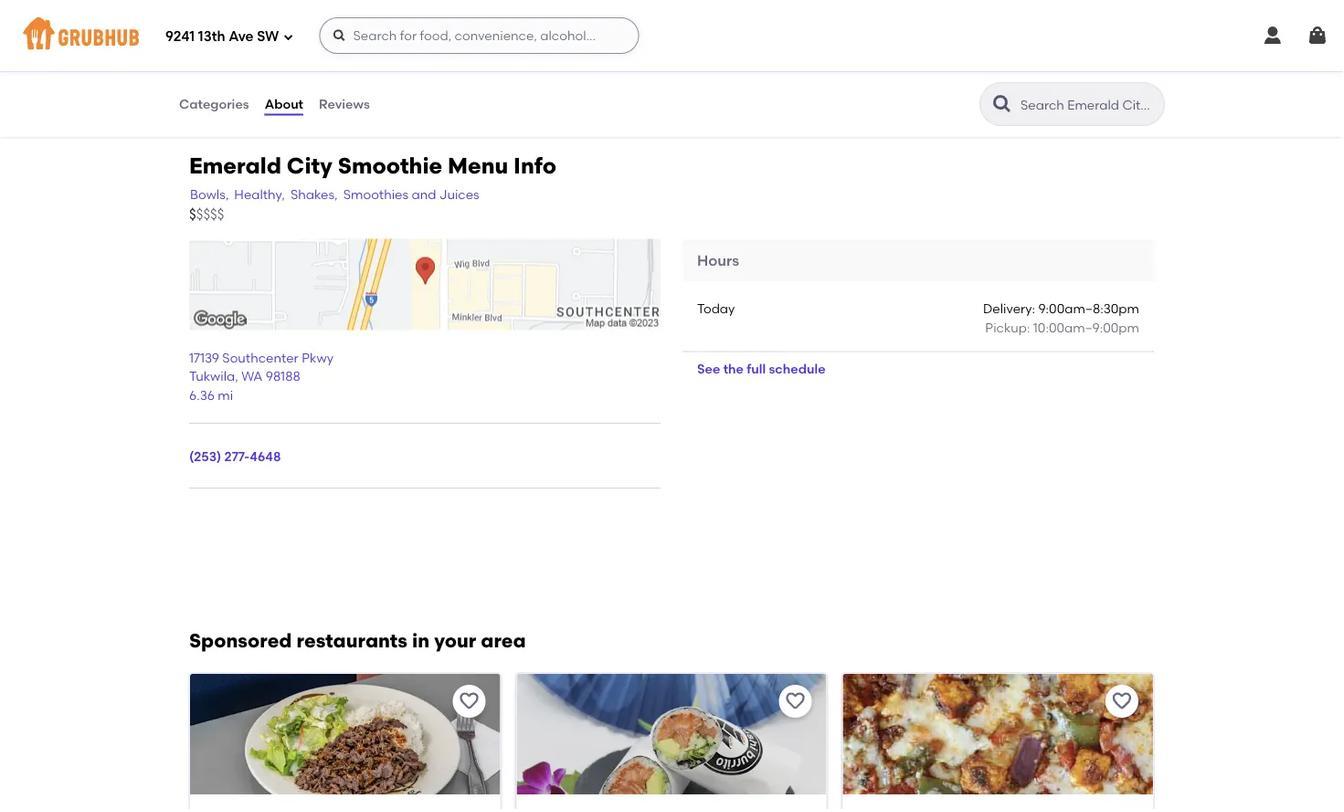 Task type: vqa. For each thing, say whether or not it's contained in the screenshot.
bottom NW
no



Task type: describe. For each thing, give the bounding box(es) containing it.
save this restaurant image
[[785, 691, 807, 713]]

bowls, healthy, shakes, smoothies and juices
[[190, 187, 480, 202]]

and
[[412, 187, 436, 202]]

hours
[[697, 251, 739, 269]]

area
[[481, 630, 526, 653]]

juices
[[439, 187, 480, 202]]

277-
[[224, 449, 250, 464]]

reviews button
[[318, 71, 371, 137]]

reviews
[[319, 96, 370, 112]]

save this restaurant image for dona queen deli logo
[[458, 691, 480, 713]]

svg image
[[283, 32, 294, 42]]

Search for food, convenience, alcohol... search field
[[319, 17, 639, 54]]

Search Emerald City Smoothie search field
[[1019, 96, 1159, 113]]

city
[[287, 153, 333, 179]]

9241
[[165, 28, 195, 45]]

menu
[[448, 153, 508, 179]]

about
[[265, 96, 303, 112]]

17139
[[189, 350, 219, 366]]

full
[[747, 361, 766, 377]]

schedule
[[769, 361, 826, 377]]

1 horizontal spatial svg image
[[1262, 25, 1284, 47]]

10:00am–9:00pm
[[1033, 320, 1140, 335]]

pkwy
[[302, 350, 334, 366]]

tukwila
[[189, 369, 235, 385]]

today
[[697, 301, 735, 317]]

13th
[[198, 28, 225, 45]]

pickup:
[[986, 320, 1030, 335]]

about button
[[264, 71, 304, 137]]

save this restaurant button for seattle's grill & pizza logo
[[1106, 685, 1139, 718]]

shakes, button
[[290, 184, 339, 205]]

wa
[[241, 369, 263, 385]]

categories button
[[178, 71, 250, 137]]

smoothie
[[338, 153, 443, 179]]

search icon image
[[992, 93, 1014, 115]]

ave
[[229, 28, 254, 45]]

bowls,
[[190, 187, 229, 202]]

your
[[434, 630, 476, 653]]

mi
[[218, 388, 233, 403]]

healthy,
[[234, 187, 285, 202]]

see the full schedule button
[[683, 353, 840, 385]]

emerald city smoothie menu info
[[189, 153, 557, 179]]

2 horizontal spatial svg image
[[1307, 25, 1329, 47]]

southcenter
[[222, 350, 299, 366]]

(253)
[[189, 449, 221, 464]]

pickup: 10:00am–9:00pm
[[986, 320, 1140, 335]]

seattle's grill & pizza logo image
[[843, 674, 1153, 810]]

save this restaurant button for dona queen deli logo
[[453, 685, 486, 718]]



Task type: locate. For each thing, give the bounding box(es) containing it.
sponsored
[[189, 630, 292, 653]]

categories
[[179, 96, 249, 112]]

9241 13th ave sw
[[165, 28, 279, 45]]

0 horizontal spatial save this restaurant button
[[453, 685, 486, 718]]

restaurants
[[297, 630, 408, 653]]

delivery: 9:00am–8:30pm
[[983, 301, 1140, 317]]

2 save this restaurant image from the left
[[1111, 691, 1133, 713]]

sponsored restaurants in your area
[[189, 630, 526, 653]]

shakes,
[[291, 187, 338, 202]]

info
[[514, 153, 557, 179]]

0 horizontal spatial svg image
[[332, 28, 347, 43]]

0 horizontal spatial save this restaurant image
[[458, 691, 480, 713]]

svg image
[[1262, 25, 1284, 47], [1307, 25, 1329, 47], [332, 28, 347, 43]]

healthy, button
[[233, 184, 286, 205]]

2 horizontal spatial save this restaurant button
[[1106, 685, 1139, 718]]

the
[[724, 361, 744, 377]]

ij sushi burrito logo image
[[517, 674, 827, 810]]

save this restaurant image
[[458, 691, 480, 713], [1111, 691, 1133, 713]]

2 save this restaurant button from the left
[[779, 685, 812, 718]]

dona queen deli logo image
[[190, 674, 500, 810]]

1 horizontal spatial save this restaurant image
[[1111, 691, 1133, 713]]

6.36
[[189, 388, 215, 403]]

,
[[235, 369, 238, 385]]

in
[[412, 630, 430, 653]]

98188
[[266, 369, 300, 385]]

1 horizontal spatial save this restaurant button
[[779, 685, 812, 718]]

9:00am–8:30pm
[[1039, 301, 1140, 317]]

save this restaurant image for seattle's grill & pizza logo
[[1111, 691, 1133, 713]]

$$$$$
[[189, 206, 224, 222]]

see the full schedule
[[697, 361, 826, 377]]

4648
[[250, 449, 281, 464]]

main navigation navigation
[[0, 0, 1344, 71]]

save this restaurant button for ij sushi burrito logo
[[779, 685, 812, 718]]

delivery:
[[983, 301, 1036, 317]]

smoothies
[[343, 187, 409, 202]]

bowls, button
[[189, 184, 230, 205]]

1 save this restaurant image from the left
[[458, 691, 480, 713]]

3 save this restaurant button from the left
[[1106, 685, 1139, 718]]

(253) 277-4648 button
[[189, 447, 281, 466]]

save this restaurant button
[[453, 685, 486, 718], [779, 685, 812, 718], [1106, 685, 1139, 718]]

$
[[189, 206, 196, 222]]

(253) 277-4648
[[189, 449, 281, 464]]

smoothies and juices button
[[342, 184, 480, 205]]

see
[[697, 361, 720, 377]]

emerald
[[189, 153, 281, 179]]

sw
[[257, 28, 279, 45]]

17139 southcenter pkwy tukwila , wa 98188 6.36 mi
[[189, 350, 334, 403]]

1 save this restaurant button from the left
[[453, 685, 486, 718]]



